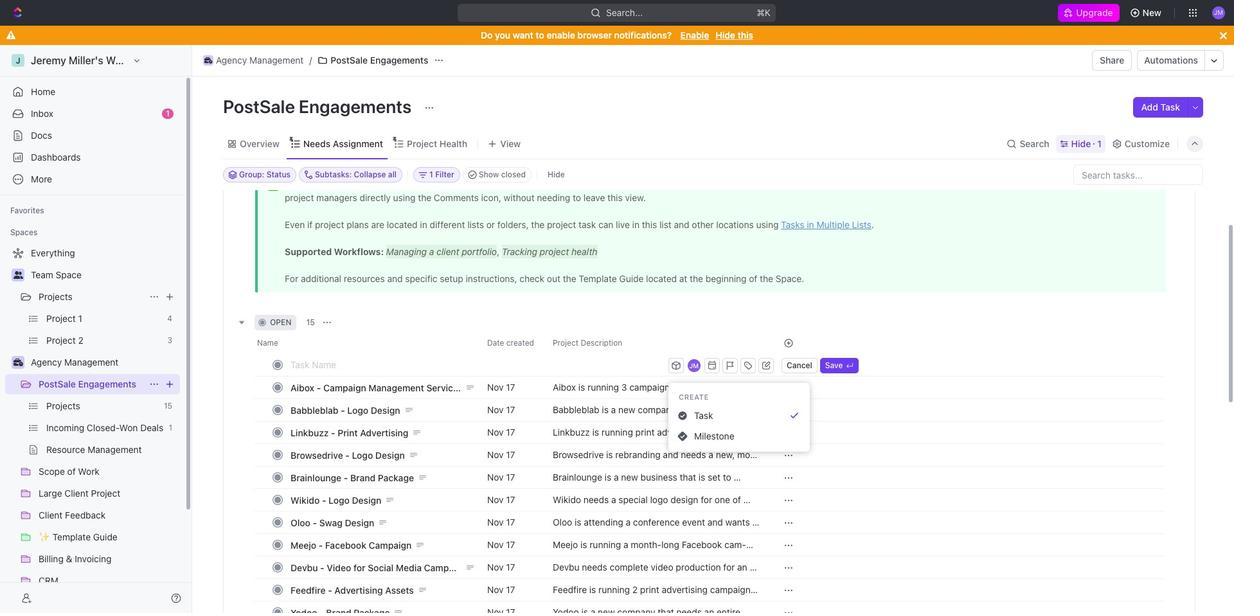 Task type: describe. For each thing, give the bounding box(es) containing it.
needs inside wikido needs a special logo design for one of their sub-brands.
[[584, 494, 609, 505]]

an
[[738, 562, 748, 573]]

advertising inside the feedfire is running 2 print advertising campaigns and needs creation of the assets.
[[662, 584, 708, 595]]

print inside linkbuzz is running print advertising in a well- known magazine and needs content creation.
[[636, 427, 655, 438]]

needs assignment
[[303, 138, 383, 149]]

you
[[495, 30, 511, 41]]

babbleblab - logo design link
[[287, 401, 477, 420]]

hide for hide 1
[[1072, 138, 1091, 149]]

linkbuzz is running print advertising in a well- known magazine and needs content creation.
[[553, 427, 743, 450]]

docs link
[[5, 125, 180, 146]]

0 horizontal spatial agency management link
[[31, 352, 177, 373]]

ern
[[553, 461, 567, 472]]

brainlounge - brand package link
[[287, 468, 477, 487]]

favorites button
[[5, 203, 49, 219]]

new
[[1143, 7, 1162, 18]]

tree inside sidebar navigation
[[5, 243, 180, 613]]

1 vertical spatial postsale engagements
[[223, 96, 416, 117]]

task inside button
[[695, 410, 713, 421]]

of inside the feedfire is running 2 print advertising campaigns and needs creation of the assets.
[[635, 596, 643, 607]]

team
[[31, 269, 53, 280]]

spaces
[[10, 228, 38, 237]]

browsedrive is rebranding and needs a new, mod ern logo.
[[553, 449, 760, 472]]

content
[[671, 439, 702, 450]]

overview
[[240, 138, 280, 149]]

feedfire is running 2 print advertising campaigns and needs creation of the assets. button
[[545, 579, 768, 607]]

brainlounge
[[291, 472, 342, 483]]

hide 1
[[1072, 138, 1102, 149]]

0 vertical spatial campaign
[[323, 382, 366, 393]]

save button
[[820, 358, 859, 373]]

advertising inside linkbuzz is running print advertising in a well- known magazine and needs content creation.
[[657, 427, 703, 438]]

- for aibox
[[317, 382, 321, 393]]

project health link
[[405, 135, 468, 153]]

0 vertical spatial postsale engagements link
[[315, 53, 432, 68]]

for inside devbu needs complete video production for an upcoming social media campaign.
[[724, 562, 735, 573]]

project
[[407, 138, 437, 149]]

dashboards
[[31, 152, 81, 163]]

to
[[536, 30, 545, 41]]

devbu for devbu needs complete video production for an upcoming social media campaign.
[[553, 562, 580, 573]]

for inside wikido needs a special logo design for one of their sub-brands.
[[701, 494, 713, 505]]

design for babbleblab - logo design
[[371, 405, 400, 416]]

browsedrive - logo design link
[[287, 446, 477, 465]]

print inside the feedfire is running 2 print advertising campaigns and needs creation of the assets.
[[640, 584, 660, 595]]

wikido needs a special logo design for one of their sub-brands. button
[[545, 489, 768, 517]]

hide button
[[543, 167, 570, 183]]

assets
[[385, 585, 414, 596]]

browsedrive for browsedrive is rebranding and needs a new, mod ern logo.
[[553, 449, 604, 460]]

wikido for wikido needs a special logo design for one of their sub-brands.
[[553, 494, 581, 505]]

- for meejo
[[319, 540, 323, 551]]

needs inside linkbuzz is running print advertising in a well- known magazine and needs content creation.
[[643, 439, 668, 450]]

and inside browsedrive is rebranding and needs a new, mod ern logo.
[[663, 449, 679, 460]]

the
[[646, 596, 659, 607]]

- for babbleblab
[[341, 405, 345, 416]]

task inside 'button'
[[1161, 102, 1181, 113]]

- for oloo
[[313, 517, 317, 528]]

agency management inside sidebar navigation
[[31, 357, 119, 368]]

running for creation
[[599, 584, 630, 595]]

needs assignment link
[[301, 135, 383, 153]]

their
[[553, 506, 572, 517]]

sub-
[[574, 506, 594, 517]]

search...
[[607, 7, 643, 18]]

/
[[310, 55, 312, 66]]

Task Name text field
[[291, 354, 666, 375]]

logo for wikido
[[329, 495, 350, 506]]

cancel button
[[782, 358, 818, 373]]

babbleblab - logo design
[[291, 405, 400, 416]]

oloo
[[291, 517, 311, 528]]

social
[[597, 574, 621, 585]]

cancel
[[787, 360, 813, 370]]

needs inside the feedfire is running 2 print advertising campaigns and needs creation of the assets.
[[571, 596, 596, 607]]

- for linkbuzz
[[331, 427, 335, 438]]

home
[[31, 86, 55, 97]]

feedfire for feedfire - advertising assets
[[291, 585, 326, 596]]

linkbuzz for linkbuzz is running print advertising in a well- known magazine and needs content creation.
[[553, 427, 590, 438]]

team space link
[[31, 265, 177, 286]]

task button
[[674, 406, 805, 426]]

- for devbu
[[320, 562, 325, 573]]

dashboards link
[[5, 147, 180, 168]]

projects
[[39, 291, 73, 302]]

1 horizontal spatial 1
[[1098, 138, 1102, 149]]

0 vertical spatial agency management
[[216, 55, 304, 66]]

open
[[270, 318, 292, 327]]

wikido needs a special logo design for one of their sub-brands.
[[553, 494, 744, 517]]

management inside sidebar navigation
[[64, 357, 119, 368]]

1 horizontal spatial agency management link
[[200, 53, 307, 68]]

aibox - campaign management services
[[291, 382, 463, 393]]

logo for browsedrive
[[352, 450, 373, 461]]

- for feedfire
[[328, 585, 332, 596]]

management inside aibox - campaign management services link
[[369, 382, 424, 393]]

- for browsedrive
[[346, 450, 350, 461]]

wikido for wikido - logo design
[[291, 495, 320, 506]]

add task
[[1142, 102, 1181, 113]]

user group image
[[13, 271, 23, 279]]

production
[[676, 562, 721, 573]]

feedfire - advertising assets link
[[287, 581, 477, 600]]

devbu for devbu - video for social media campaign
[[291, 562, 318, 573]]

create
[[679, 393, 709, 401]]

sidebar navigation
[[0, 45, 192, 613]]

well-
[[723, 427, 743, 438]]

complete
[[610, 562, 649, 573]]

browsedrive for browsedrive - logo design
[[291, 450, 343, 461]]

0 vertical spatial business time image
[[204, 57, 212, 64]]

customize
[[1125, 138, 1170, 149]]

special
[[619, 494, 648, 505]]

upgrade
[[1077, 7, 1114, 18]]

save
[[826, 360, 843, 370]]

mod
[[738, 449, 760, 460]]

this
[[738, 30, 754, 41]]

design for browsedrive - logo design
[[376, 450, 405, 461]]

in
[[706, 427, 713, 438]]

media
[[396, 562, 422, 573]]

devbu - video for social media campaign link
[[287, 559, 477, 577]]

brainlounge - brand package
[[291, 472, 414, 483]]

brands.
[[594, 506, 625, 517]]

milestone button
[[674, 426, 805, 447]]

upcoming
[[553, 574, 594, 585]]

needs
[[303, 138, 331, 149]]

upgrade link
[[1059, 4, 1120, 22]]

1 vertical spatial campaign
[[369, 540, 412, 551]]

postsale inside sidebar navigation
[[39, 379, 76, 390]]

0 vertical spatial postsale engagements
[[331, 55, 429, 66]]

share
[[1100, 55, 1125, 66]]

linkbuzz is running print advertising in a well- known magazine and needs content creation. button
[[545, 421, 768, 450]]

1 vertical spatial postsale
[[223, 96, 295, 117]]

1 vertical spatial engagements
[[299, 96, 412, 117]]

browsedrive is rebranding and needs a new, mod ern logo. button
[[545, 444, 768, 472]]

feedfire is running 2 print advertising campaigns and needs creation of the assets.
[[553, 584, 758, 607]]

agency inside sidebar navigation
[[31, 357, 62, 368]]

hide for hide
[[548, 170, 565, 179]]

needs inside browsedrive is rebranding and needs a new, mod ern logo.
[[681, 449, 706, 460]]

postsale engagements link inside sidebar navigation
[[39, 374, 144, 395]]



Task type: vqa. For each thing, say whether or not it's contained in the screenshot.
Add Task button
yes



Task type: locate. For each thing, give the bounding box(es) containing it.
- inside "feedfire - advertising assets" link
[[328, 585, 332, 596]]

feedfire inside "feedfire - advertising assets" link
[[291, 585, 326, 596]]

0 vertical spatial management
[[250, 55, 304, 66]]

logo.
[[569, 461, 590, 472]]

logo for babbleblab
[[348, 405, 369, 416]]

for
[[701, 494, 713, 505], [724, 562, 735, 573], [354, 562, 366, 573]]

services
[[427, 382, 463, 393]]

babbleblab
[[291, 405, 339, 416]]

wikido
[[553, 494, 581, 505], [291, 495, 320, 506]]

of inside wikido needs a special logo design for one of their sub-brands.
[[733, 494, 741, 505]]

campaigns
[[710, 584, 756, 595]]

- down video
[[328, 585, 332, 596]]

1 horizontal spatial hide
[[716, 30, 736, 41]]

0 vertical spatial agency
[[216, 55, 247, 66]]

and inside linkbuzz is running print advertising in a well- known magazine and needs content creation.
[[625, 439, 640, 450]]

- left brand at the bottom left
[[344, 472, 348, 483]]

tree
[[5, 243, 180, 613]]

0 horizontal spatial of
[[635, 596, 643, 607]]

is for linkbuzz
[[593, 427, 599, 438]]

for left one
[[701, 494, 713, 505]]

running up magazine
[[602, 427, 633, 438]]

0 vertical spatial engagements
[[370, 55, 429, 66]]

engagements inside sidebar navigation
[[78, 379, 136, 390]]

share button
[[1093, 50, 1133, 71]]

brand
[[350, 472, 376, 483]]

- inside meejo - facebook campaign link
[[319, 540, 323, 551]]

print up the
[[640, 584, 660, 595]]

- inside brainlounge - brand package link
[[344, 472, 348, 483]]

0 horizontal spatial devbu
[[291, 562, 318, 573]]

1 vertical spatial of
[[635, 596, 643, 607]]

known
[[553, 439, 580, 450]]

wikido - logo design link
[[287, 491, 477, 510]]

- up print
[[341, 405, 345, 416]]

a left new,
[[709, 449, 714, 460]]

is up magazine
[[593, 427, 599, 438]]

2 horizontal spatial a
[[716, 427, 720, 438]]

1 vertical spatial task
[[695, 410, 713, 421]]

1 vertical spatial advertising
[[662, 584, 708, 595]]

1 horizontal spatial feedfire
[[553, 584, 587, 595]]

0 horizontal spatial hide
[[548, 170, 565, 179]]

a
[[716, 427, 720, 438], [709, 449, 714, 460], [612, 494, 616, 505]]

logo inside browsedrive - logo design link
[[352, 450, 373, 461]]

advertising inside "feedfire - advertising assets" link
[[335, 585, 383, 596]]

1 horizontal spatial business time image
[[204, 57, 212, 64]]

2 vertical spatial engagements
[[78, 379, 136, 390]]

1 vertical spatial hide
[[1072, 138, 1091, 149]]

is inside the feedfire is running 2 print advertising campaigns and needs creation of the assets.
[[590, 584, 596, 595]]

meejo - facebook campaign
[[291, 540, 412, 551]]

assets.
[[662, 596, 691, 607]]

1 vertical spatial 1
[[1098, 138, 1102, 149]]

1 vertical spatial business time image
[[13, 359, 23, 367]]

postsale
[[331, 55, 368, 66], [223, 96, 295, 117], [39, 379, 76, 390]]

1 horizontal spatial and
[[625, 439, 640, 450]]

linkbuzz for linkbuzz - print advertising
[[291, 427, 329, 438]]

0 horizontal spatial task
[[695, 410, 713, 421]]

do you want to enable browser notifications? enable hide this
[[481, 30, 754, 41]]

design for oloo - swag design
[[345, 517, 375, 528]]

social
[[368, 562, 394, 573]]

- inside browsedrive - logo design link
[[346, 450, 350, 461]]

one
[[715, 494, 730, 505]]

1 vertical spatial management
[[64, 357, 119, 368]]

1 horizontal spatial agency management
[[216, 55, 304, 66]]

0 vertical spatial 1
[[166, 109, 170, 118]]

magazine
[[582, 439, 622, 450]]

running inside linkbuzz is running print advertising in a well- known magazine and needs content creation.
[[602, 427, 633, 438]]

2 vertical spatial management
[[369, 382, 424, 393]]

- left print
[[331, 427, 335, 438]]

advertising
[[657, 427, 703, 438], [662, 584, 708, 595]]

logo inside wikido - logo design 'link'
[[329, 495, 350, 506]]

- inside wikido - logo design 'link'
[[322, 495, 326, 506]]

- right oloo
[[313, 517, 317, 528]]

2 horizontal spatial campaign
[[424, 562, 467, 573]]

advertising inside linkbuzz - print advertising "link"
[[360, 427, 409, 438]]

design inside browsedrive - logo design link
[[376, 450, 405, 461]]

0 horizontal spatial postsale engagements link
[[39, 374, 144, 395]]

devbu needs complete video production for an upcoming social media campaign. button
[[545, 556, 768, 585]]

business time image
[[204, 57, 212, 64], [13, 359, 23, 367]]

0 vertical spatial advertising
[[360, 427, 409, 438]]

1 horizontal spatial management
[[250, 55, 304, 66]]

15
[[306, 318, 315, 327]]

campaign up babbleblab - logo design
[[323, 382, 366, 393]]

automations
[[1145, 55, 1199, 66]]

hide inside button
[[548, 170, 565, 179]]

meejo
[[291, 540, 316, 551]]

enable
[[547, 30, 575, 41]]

1 horizontal spatial campaign
[[369, 540, 412, 551]]

0 horizontal spatial agency
[[31, 357, 62, 368]]

campaign right media
[[424, 562, 467, 573]]

2 vertical spatial postsale engagements
[[39, 379, 136, 390]]

2 vertical spatial hide
[[548, 170, 565, 179]]

1 horizontal spatial browsedrive
[[553, 449, 604, 460]]

agency management
[[216, 55, 304, 66], [31, 357, 119, 368]]

enable
[[681, 30, 709, 41]]

2 vertical spatial campaign
[[424, 562, 467, 573]]

1 vertical spatial print
[[640, 584, 660, 595]]

linkbuzz inside "link"
[[291, 427, 329, 438]]

2 vertical spatial postsale
[[39, 379, 76, 390]]

0 vertical spatial postsale
[[331, 55, 368, 66]]

a inside linkbuzz is running print advertising in a well- known magazine and needs content creation.
[[716, 427, 720, 438]]

wikido up their
[[553, 494, 581, 505]]

devbu needs complete video production for an upcoming social media campaign.
[[553, 562, 750, 585]]

wikido - logo design
[[291, 495, 382, 506]]

1 vertical spatial logo
[[352, 450, 373, 461]]

is inside linkbuzz is running print advertising in a well- known magazine and needs content creation.
[[593, 427, 599, 438]]

- left video
[[320, 562, 325, 573]]

0 horizontal spatial business time image
[[13, 359, 23, 367]]

1 vertical spatial a
[[709, 449, 714, 460]]

add
[[1142, 102, 1159, 113]]

video
[[651, 562, 674, 573]]

0 horizontal spatial for
[[354, 562, 366, 573]]

advertising down video
[[335, 585, 383, 596]]

creation.
[[705, 439, 741, 450]]

logo up brand at the bottom left
[[352, 450, 373, 461]]

customize button
[[1109, 135, 1174, 153]]

wikido inside 'link'
[[291, 495, 320, 506]]

- right meejo
[[319, 540, 323, 551]]

2 horizontal spatial for
[[724, 562, 735, 573]]

0 vertical spatial advertising
[[657, 427, 703, 438]]

for right video
[[354, 562, 366, 573]]

linkbuzz inside linkbuzz is running print advertising in a well- known magazine and needs content creation.
[[553, 427, 590, 438]]

design up linkbuzz - print advertising "link"
[[371, 405, 400, 416]]

oloo - swag design link
[[287, 513, 477, 532]]

media
[[623, 574, 648, 585]]

of down 2 at the bottom
[[635, 596, 643, 607]]

print up rebranding
[[636, 427, 655, 438]]

0 vertical spatial is
[[593, 427, 599, 438]]

feedfire left social
[[553, 584, 587, 595]]

1 vertical spatial agency management
[[31, 357, 119, 368]]

1 vertical spatial running
[[599, 584, 630, 595]]

print
[[338, 427, 358, 438]]

browsedrive up brainlounge
[[291, 450, 343, 461]]

is left social
[[590, 584, 596, 595]]

browsedrive up 'logo.'
[[553, 449, 604, 460]]

video
[[327, 562, 351, 573]]

needs
[[643, 439, 668, 450], [681, 449, 706, 460], [584, 494, 609, 505], [582, 562, 608, 573], [571, 596, 596, 607]]

design down brand at the bottom left
[[352, 495, 382, 506]]

tree containing team space
[[5, 243, 180, 613]]

0 horizontal spatial postsale
[[39, 379, 76, 390]]

feedfire inside the feedfire is running 2 print advertising campaigns and needs creation of the assets.
[[553, 584, 587, 595]]

logo
[[650, 494, 668, 505]]

logo up oloo - swag design
[[329, 495, 350, 506]]

1 horizontal spatial for
[[701, 494, 713, 505]]

wikido inside wikido needs a special logo design for one of their sub-brands.
[[553, 494, 581, 505]]

1 horizontal spatial a
[[709, 449, 714, 460]]

logo inside the babbleblab - logo design link
[[348, 405, 369, 416]]

1 horizontal spatial linkbuzz
[[553, 427, 590, 438]]

1 horizontal spatial agency
[[216, 55, 247, 66]]

projects link
[[39, 287, 144, 307]]

aibox
[[291, 382, 315, 393]]

health
[[440, 138, 468, 149]]

rebranding
[[616, 449, 661, 460]]

2 horizontal spatial postsale
[[331, 55, 368, 66]]

0 vertical spatial running
[[602, 427, 633, 438]]

a right in
[[716, 427, 720, 438]]

2 horizontal spatial hide
[[1072, 138, 1091, 149]]

a up brands.
[[612, 494, 616, 505]]

a inside browsedrive is rebranding and needs a new, mod ern logo.
[[709, 449, 714, 460]]

browsedrive - logo design
[[291, 450, 405, 461]]

- inside linkbuzz - print advertising "link"
[[331, 427, 335, 438]]

- up swag
[[322, 495, 326, 506]]

is for browsedrive
[[606, 449, 613, 460]]

linkbuzz - print advertising link
[[287, 423, 477, 442]]

browsedrive inside browsedrive is rebranding and needs a new, mod ern logo.
[[553, 449, 604, 460]]

-
[[317, 382, 321, 393], [341, 405, 345, 416], [331, 427, 335, 438], [346, 450, 350, 461], [344, 472, 348, 483], [322, 495, 326, 506], [313, 517, 317, 528], [319, 540, 323, 551], [320, 562, 325, 573], [328, 585, 332, 596]]

feedfire for feedfire is running 2 print advertising campaigns and needs creation of the assets.
[[553, 584, 587, 595]]

logo up linkbuzz - print advertising
[[348, 405, 369, 416]]

engagements
[[370, 55, 429, 66], [299, 96, 412, 117], [78, 379, 136, 390]]

browsedrive
[[553, 449, 604, 460], [291, 450, 343, 461]]

campaign inside "link"
[[424, 562, 467, 573]]

is for feedfire
[[590, 584, 596, 595]]

linkbuzz up known
[[553, 427, 590, 438]]

add task button
[[1134, 97, 1188, 118]]

2 vertical spatial logo
[[329, 495, 350, 506]]

0 horizontal spatial browsedrive
[[291, 450, 343, 461]]

campaign down the oloo - swag design link
[[369, 540, 412, 551]]

devbu inside devbu needs complete video production for an upcoming social media campaign.
[[553, 562, 580, 573]]

for left an
[[724, 562, 735, 573]]

a inside wikido needs a special logo design for one of their sub-brands.
[[612, 494, 616, 505]]

notifications?
[[615, 30, 672, 41]]

0 horizontal spatial agency management
[[31, 357, 119, 368]]

home link
[[5, 82, 180, 102]]

2 vertical spatial a
[[612, 494, 616, 505]]

1 horizontal spatial postsale engagements link
[[315, 53, 432, 68]]

of right one
[[733, 494, 741, 505]]

is inside browsedrive is rebranding and needs a new, mod ern logo.
[[606, 449, 613, 460]]

advertising up content
[[657, 427, 703, 438]]

1 vertical spatial agency
[[31, 357, 62, 368]]

0 horizontal spatial and
[[553, 596, 569, 607]]

1 vertical spatial agency management link
[[31, 352, 177, 373]]

design up package
[[376, 450, 405, 461]]

1 vertical spatial is
[[606, 449, 613, 460]]

devbu inside "link"
[[291, 562, 318, 573]]

0 horizontal spatial wikido
[[291, 495, 320, 506]]

devbu up upcoming
[[553, 562, 580, 573]]

advertising up assets.
[[662, 584, 708, 595]]

running inside the feedfire is running 2 print advertising campaigns and needs creation of the assets.
[[599, 584, 630, 595]]

- inside the oloo - swag design link
[[313, 517, 317, 528]]

design up meejo - facebook campaign
[[345, 517, 375, 528]]

overview link
[[237, 135, 280, 153]]

design inside the babbleblab - logo design link
[[371, 405, 400, 416]]

campaign
[[323, 382, 366, 393], [369, 540, 412, 551], [424, 562, 467, 573]]

- inside devbu - video for social media campaign "link"
[[320, 562, 325, 573]]

0 vertical spatial agency management link
[[200, 53, 307, 68]]

1 horizontal spatial of
[[733, 494, 741, 505]]

advertising up browsedrive - logo design link at the bottom of the page
[[360, 427, 409, 438]]

- inside aibox - campaign management services link
[[317, 382, 321, 393]]

0 vertical spatial task
[[1161, 102, 1181, 113]]

1 inside sidebar navigation
[[166, 109, 170, 118]]

- for wikido
[[322, 495, 326, 506]]

and inside the feedfire is running 2 print advertising campaigns and needs creation of the assets.
[[553, 596, 569, 607]]

feedfire - advertising assets
[[291, 585, 414, 596]]

- for brainlounge
[[344, 472, 348, 483]]

1 horizontal spatial wikido
[[553, 494, 581, 505]]

is
[[593, 427, 599, 438], [606, 449, 613, 460], [590, 584, 596, 595]]

milestone
[[695, 431, 735, 442]]

linkbuzz - print advertising
[[291, 427, 409, 438]]

oloo - swag design
[[291, 517, 375, 528]]

is left rebranding
[[606, 449, 613, 460]]

of
[[733, 494, 741, 505], [635, 596, 643, 607]]

running for magazine
[[602, 427, 633, 438]]

for inside "link"
[[354, 562, 366, 573]]

0 vertical spatial of
[[733, 494, 741, 505]]

wikido up oloo
[[291, 495, 320, 506]]

logo
[[348, 405, 369, 416], [352, 450, 373, 461], [329, 495, 350, 506]]

0 horizontal spatial feedfire
[[291, 585, 326, 596]]

1 horizontal spatial devbu
[[553, 562, 580, 573]]

project health
[[407, 138, 468, 149]]

needs inside devbu needs complete video production for an upcoming social media campaign.
[[582, 562, 608, 573]]

2 horizontal spatial management
[[369, 382, 424, 393]]

postsale engagements inside sidebar navigation
[[39, 379, 136, 390]]

1
[[166, 109, 170, 118], [1098, 138, 1102, 149]]

1 horizontal spatial postsale
[[223, 96, 295, 117]]

agency management link
[[200, 53, 307, 68], [31, 352, 177, 373]]

2 vertical spatial is
[[590, 584, 596, 595]]

0 vertical spatial logo
[[348, 405, 369, 416]]

0 vertical spatial print
[[636, 427, 655, 438]]

- right the aibox
[[317, 382, 321, 393]]

0 vertical spatial hide
[[716, 30, 736, 41]]

Search tasks... text field
[[1075, 165, 1203, 185]]

search button
[[1003, 135, 1054, 153]]

design inside wikido - logo design 'link'
[[352, 495, 382, 506]]

⌘k
[[757, 7, 771, 18]]

0 horizontal spatial campaign
[[323, 382, 366, 393]]

0 horizontal spatial management
[[64, 357, 119, 368]]

business time image inside sidebar navigation
[[13, 359, 23, 367]]

design inside the oloo - swag design link
[[345, 517, 375, 528]]

new button
[[1125, 3, 1170, 23]]

facebook
[[325, 540, 367, 551]]

- inside the babbleblab - logo design link
[[341, 405, 345, 416]]

0 horizontal spatial 1
[[166, 109, 170, 118]]

do
[[481, 30, 493, 41]]

linkbuzz down babbleblab
[[291, 427, 329, 438]]

running up creation
[[599, 584, 630, 595]]

space
[[56, 269, 82, 280]]

1 vertical spatial advertising
[[335, 585, 383, 596]]

1 horizontal spatial task
[[1161, 102, 1181, 113]]

devbu down meejo
[[291, 562, 318, 573]]

2 horizontal spatial and
[[663, 449, 679, 460]]

feedfire down meejo
[[291, 585, 326, 596]]

0 horizontal spatial linkbuzz
[[291, 427, 329, 438]]

favorites
[[10, 206, 44, 215]]

devbu - video for social media campaign
[[291, 562, 467, 573]]

design
[[371, 405, 400, 416], [376, 450, 405, 461], [352, 495, 382, 506], [345, 517, 375, 528]]

0 horizontal spatial a
[[612, 494, 616, 505]]

design for wikido - logo design
[[352, 495, 382, 506]]

task up in
[[695, 410, 713, 421]]

0 vertical spatial a
[[716, 427, 720, 438]]

task right add
[[1161, 102, 1181, 113]]

- down print
[[346, 450, 350, 461]]

1 vertical spatial postsale engagements link
[[39, 374, 144, 395]]

2
[[633, 584, 638, 595]]



